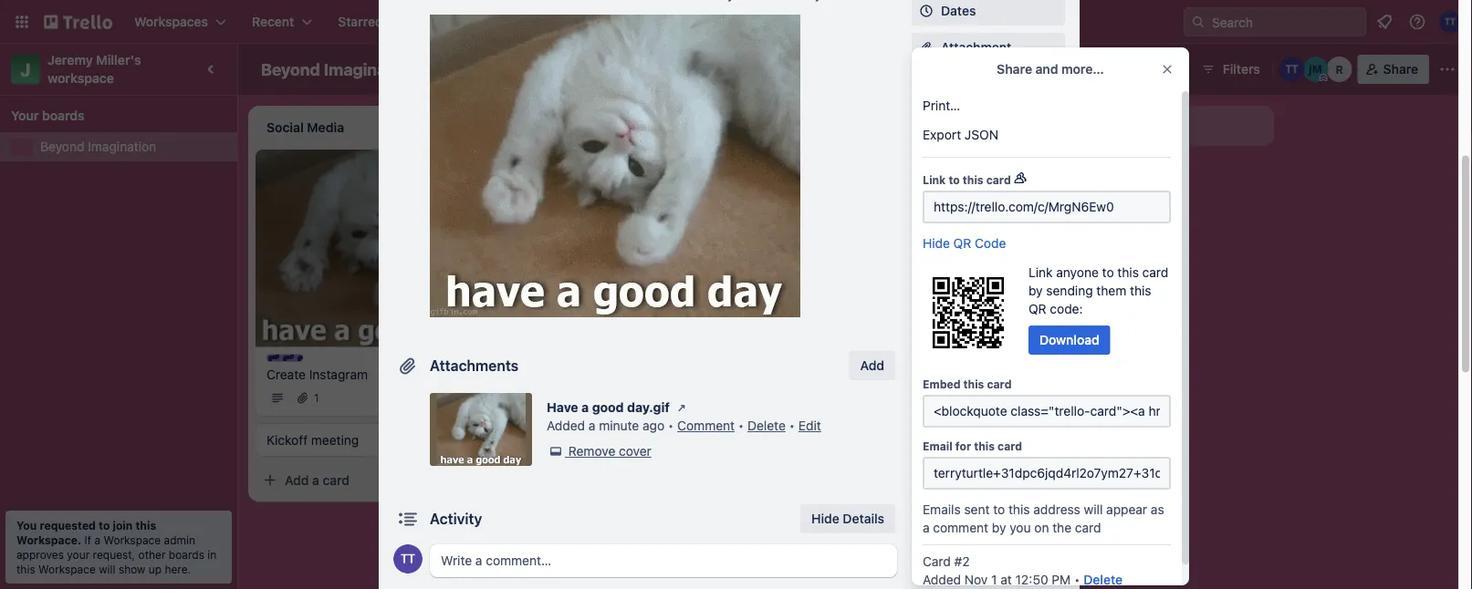 Task type: describe. For each thing, give the bounding box(es) containing it.
0 horizontal spatial ups
[[950, 123, 971, 136]]

create for create
[[540, 14, 581, 29]]

this inside emails sent to this address will appear as a comment by you on the card
[[1008, 502, 1030, 517]]

add inside add button
[[860, 358, 884, 373]]

this inside if a workspace admin approves your request, other boards in this workspace will show up here.
[[16, 563, 35, 576]]

imagination inside the board name text field
[[324, 59, 417, 79]]

automation button
[[1086, 55, 1192, 84]]

comment
[[677, 418, 735, 434]]

card inside emails sent to this address will appear as a comment by you on the card
[[1075, 521, 1101, 536]]

template
[[977, 370, 1030, 385]]

added inside card #2 added nov 1 at 12:50 pm • delete
[[923, 573, 961, 588]]

copy link
[[912, 327, 1065, 356]]

by inside link anyone to this card by sending them this qr code:
[[1029, 283, 1043, 298]]

copy
[[941, 334, 972, 349]]

join
[[113, 519, 133, 532]]

anyone
[[1056, 265, 1099, 280]]

code:
[[1050, 302, 1083, 317]]

good
[[592, 400, 624, 415]]

archive link
[[912, 408, 1065, 437]]

by inside emails sent to this address will appear as a comment by you on the card
[[992, 521, 1006, 536]]

2 horizontal spatial add a card button
[[774, 159, 978, 188]]

primary element
[[0, 0, 1472, 44]]

delete button
[[1084, 571, 1123, 590]]

your
[[11, 108, 39, 123]]

color: purple, title: none image
[[266, 354, 303, 362]]

will inside if a workspace admin approves your request, other boards in this workspace will show up here.
[[99, 563, 115, 576]]

create for create instagram
[[266, 367, 306, 382]]

card
[[923, 554, 951, 569]]

create from template… image for middle add a card button
[[726, 210, 741, 225]]

a inside emails sent to this address will appear as a comment by you on the card
[[923, 521, 930, 536]]

make template
[[941, 370, 1030, 385]]

them
[[1096, 283, 1126, 298]]

hide details
[[811, 512, 884, 527]]

1 horizontal spatial share
[[997, 62, 1032, 77]]

add power-ups link
[[912, 142, 1065, 172]]

edit
[[798, 418, 821, 434]]

remove cover
[[568, 444, 651, 459]]

0 vertical spatial terry turtle (terryturtle) image
[[1279, 57, 1305, 82]]

cover
[[619, 444, 651, 459]]

miller's
[[96, 52, 141, 68]]

0 horizontal spatial terry turtle (terryturtle) image
[[393, 545, 423, 574]]

boards inside if a workspace admin approves your request, other boards in this workspace will show up here.
[[169, 549, 204, 561]]

link anyone to this card by sending them this qr code:
[[1029, 265, 1169, 317]]

1 vertical spatial power-
[[912, 123, 950, 136]]

add inside add button button
[[941, 224, 965, 239]]

custom fields
[[941, 76, 1027, 91]]

if a workspace admin approves your request, other boards in this workspace will show up here.
[[16, 534, 217, 576]]

1 vertical spatial imagination
[[88, 139, 156, 154]]

link for link to this card
[[923, 173, 946, 186]]

email for this card
[[923, 440, 1022, 453]]

card inside link anyone to this card by sending them this qr code:
[[1142, 265, 1169, 280]]

jeremy miller (jeremymiller198) image
[[1303, 57, 1329, 82]]

automation inside 'button'
[[1111, 62, 1181, 77]]

if
[[84, 534, 91, 547]]

beyond inside the board name text field
[[261, 59, 320, 79]]

sm image for make template
[[917, 369, 935, 387]]

2 vertical spatial workspace
[[38, 563, 96, 576]]

embed this card
[[923, 378, 1012, 391]]

delete link
[[748, 418, 786, 434]]

12:50
[[1015, 573, 1048, 588]]

show
[[119, 563, 145, 576]]

kickoff meeting link
[[266, 431, 478, 449]]

to down add power-ups
[[949, 173, 960, 186]]

added a minute ago
[[547, 418, 665, 434]]

add a card for the bottom add a card button
[[285, 473, 350, 488]]

power-ups inside button
[[1004, 62, 1071, 77]]

beyond imagination inside the board name text field
[[261, 59, 417, 79]]

j
[[20, 58, 31, 80]]

add a card for the rightmost add a card button
[[803, 166, 868, 181]]

hide details link
[[801, 505, 895, 534]]

board link
[[619, 55, 697, 84]]

filters
[[1223, 62, 1260, 77]]

2 vertical spatial add a card button
[[256, 466, 460, 495]]

qr code for: https://trello.com/c/mrgn6ew0 image
[[923, 267, 1014, 359]]

to for you requested to join this workspace.
[[99, 519, 110, 532]]

export json link
[[912, 120, 1182, 150]]

dates button
[[912, 0, 1065, 26]]

share and more…
[[997, 62, 1104, 77]]

1 horizontal spatial add a card button
[[515, 203, 719, 232]]

you
[[16, 519, 37, 532]]

minute
[[599, 418, 639, 434]]

json
[[965, 127, 998, 142]]

0 vertical spatial delete
[[748, 418, 786, 434]]

create from template… image for the rightmost add a card button
[[986, 166, 1000, 181]]

for
[[955, 440, 971, 453]]

at
[[1001, 573, 1012, 588]]

to for link anyone to this card by sending them this qr code:
[[1102, 265, 1114, 280]]

fields
[[991, 76, 1027, 91]]

thoughts
[[544, 158, 594, 171]]

print…
[[923, 98, 960, 113]]

filters button
[[1195, 55, 1266, 84]]

archive
[[941, 415, 986, 430]]

remove
[[568, 444, 615, 459]]

workspace visible button
[[462, 55, 615, 84]]

visible
[[566, 62, 604, 77]]

admin
[[164, 534, 195, 547]]

sent
[[964, 502, 990, 517]]

make template link
[[912, 363, 1065, 392]]

comment link
[[677, 418, 735, 434]]

this inside you requested to join this workspace.
[[135, 519, 156, 532]]

jeremy
[[47, 52, 93, 68]]

#2
[[954, 554, 970, 569]]

sm image for remove cover
[[547, 443, 565, 461]]

print… link
[[912, 91, 1182, 120]]

Link to this card text field
[[923, 191, 1171, 224]]

pm
[[1052, 573, 1071, 588]]

other
[[138, 549, 166, 561]]

hide for hide details
[[811, 512, 839, 527]]

attachment button
[[912, 33, 1065, 62]]

add button
[[941, 224, 1008, 239]]

link for link anyone to this card by sending them this qr code:
[[1029, 265, 1053, 280]]

the
[[1053, 521, 1072, 536]]

0 vertical spatial added
[[547, 418, 585, 434]]

0 horizontal spatial automation
[[912, 196, 974, 209]]

sm image for archive
[[917, 413, 935, 432]]

in
[[208, 549, 217, 561]]

add inside add power-ups link
[[941, 149, 965, 164]]

show menu image
[[1438, 60, 1457, 78]]

0 notifications image
[[1374, 11, 1395, 33]]

sm image up comment
[[673, 399, 691, 417]]

make
[[941, 370, 973, 385]]



Task type: locate. For each thing, give the bounding box(es) containing it.
1 vertical spatial beyond imagination
[[40, 139, 156, 154]]

Search field
[[1206, 8, 1365, 36]]

0 horizontal spatial qr
[[953, 236, 971, 251]]

details
[[843, 512, 884, 527]]

sm image for copy
[[917, 332, 935, 350]]

r button
[[1327, 57, 1352, 82]]

2 horizontal spatial ups
[[1047, 62, 1071, 77]]

custom
[[941, 76, 988, 91]]

Board name text field
[[252, 55, 426, 84]]

1 horizontal spatial share button
[[1358, 55, 1429, 84]]

emails sent to this address will appear as a comment by you on the card
[[923, 502, 1164, 536]]

remove cover link
[[547, 443, 651, 461]]

1 horizontal spatial automation
[[1111, 62, 1181, 77]]

ups inside button
[[1047, 62, 1071, 77]]

qr left code:
[[1029, 302, 1046, 317]]

add a card button down kickoff meeting link
[[256, 466, 460, 495]]

2 vertical spatial power-
[[968, 149, 1011, 164]]

add a card button down thinking "link"
[[515, 203, 719, 232]]

card
[[841, 166, 868, 181], [986, 173, 1011, 186], [582, 209, 609, 225], [1142, 265, 1169, 280], [987, 378, 1012, 391], [998, 440, 1022, 453], [323, 473, 350, 488], [1075, 521, 1101, 536]]

create inside "button"
[[540, 14, 581, 29]]

1 vertical spatial link
[[1029, 265, 1053, 280]]

sending
[[1046, 283, 1093, 298]]

export json
[[923, 127, 998, 142]]

1 vertical spatial beyond
[[40, 139, 84, 154]]

0 vertical spatial 1
[[314, 392, 319, 405]]

added down have
[[547, 418, 585, 434]]

create up workspace visible
[[540, 14, 581, 29]]

0 vertical spatial power-ups
[[1004, 62, 1071, 77]]

0 horizontal spatial share
[[941, 451, 976, 466]]

attachment
[[941, 40, 1011, 55]]

sm image inside archive link
[[917, 413, 935, 432]]

by left the you
[[992, 521, 1006, 536]]

0 vertical spatial share button
[[1358, 55, 1429, 84]]

share left and
[[997, 62, 1032, 77]]

your boards
[[11, 108, 85, 123]]

Email for this card text field
[[923, 457, 1171, 490]]

terry turtle (terryturtle) image
[[1439, 11, 1461, 33], [460, 387, 482, 409]]

0 vertical spatial terry turtle (terryturtle) image
[[1439, 11, 1461, 33]]

1 vertical spatial boards
[[169, 549, 204, 561]]

workspace
[[495, 62, 562, 77], [103, 534, 161, 547], [38, 563, 96, 576]]

power-ups button
[[968, 55, 1082, 84]]

1 vertical spatial terry turtle (terryturtle) image
[[393, 545, 423, 574]]

1 horizontal spatial power-ups
[[1004, 62, 1071, 77]]

2 vertical spatial add a card
[[285, 473, 350, 488]]

sm image inside copy link
[[917, 332, 935, 350]]

your
[[67, 549, 90, 561]]

hide up actions
[[923, 236, 950, 251]]

1 vertical spatial sm image
[[917, 369, 935, 387]]

sm image for automation
[[1086, 55, 1111, 80]]

hide inside hide details 'link'
[[811, 512, 839, 527]]

this
[[963, 173, 984, 186], [1117, 265, 1139, 280], [1130, 283, 1151, 298], [963, 378, 984, 391], [974, 440, 995, 453], [1008, 502, 1030, 517], [135, 519, 156, 532], [16, 563, 35, 576]]

1 horizontal spatial create from template… image
[[986, 166, 1000, 181]]

add button button
[[912, 217, 1065, 246]]

delete right •
[[1084, 573, 1123, 588]]

0 horizontal spatial by
[[992, 521, 1006, 536]]

0 vertical spatial beyond
[[261, 59, 320, 79]]

up
[[149, 563, 162, 576]]

imagination left star or unstar board image
[[324, 59, 417, 79]]

0 horizontal spatial 1
[[314, 392, 319, 405]]

more…
[[1061, 62, 1104, 77]]

•
[[1074, 573, 1080, 588]]

create instagram link
[[266, 365, 478, 384]]

edit link
[[798, 418, 821, 434]]

hide qr code
[[923, 236, 1006, 251]]

automation down link to this card
[[912, 196, 974, 209]]

1 vertical spatial qr
[[1029, 302, 1046, 317]]

2 horizontal spatial share
[[1383, 62, 1418, 77]]

workspace down your
[[38, 563, 96, 576]]

0 horizontal spatial create from template… image
[[726, 210, 741, 225]]

1 horizontal spatial add a card
[[544, 209, 609, 225]]

1 vertical spatial add a card
[[544, 209, 609, 225]]

0 horizontal spatial beyond imagination
[[40, 139, 156, 154]]

customize views image
[[706, 60, 724, 78]]

hide inside hide qr code link
[[923, 236, 950, 251]]

workspace left visible
[[495, 62, 562, 77]]

add a card for middle add a card button
[[544, 209, 609, 225]]

will
[[1084, 502, 1103, 517], [99, 563, 115, 576]]

sm image
[[1086, 55, 1111, 80], [917, 332, 935, 350], [673, 399, 691, 417], [917, 413, 935, 432]]

0 vertical spatial create
[[540, 14, 581, 29]]

1 vertical spatial hide
[[811, 512, 839, 527]]

1 horizontal spatial delete
[[1084, 573, 1123, 588]]

0 horizontal spatial terry turtle (terryturtle) image
[[460, 387, 482, 409]]

1 horizontal spatial terry turtle (terryturtle) image
[[1279, 57, 1305, 82]]

share
[[997, 62, 1032, 77], [1383, 62, 1418, 77], [941, 451, 976, 466]]

and
[[1035, 62, 1058, 77]]

1 vertical spatial share button
[[912, 444, 1065, 474]]

thinking
[[526, 169, 576, 184]]

to right "sent"
[[993, 502, 1005, 517]]

sm image left "make"
[[917, 369, 935, 387]]

0 vertical spatial qr
[[953, 236, 971, 251]]

download link
[[1029, 326, 1110, 355]]

1 horizontal spatial by
[[1029, 283, 1043, 298]]

ups
[[1047, 62, 1071, 77], [950, 123, 971, 136], [1011, 149, 1035, 164]]

sm image right and
[[1086, 55, 1111, 80]]

0 horizontal spatial power-ups
[[912, 123, 971, 136]]

activity
[[430, 511, 482, 528]]

link up sending
[[1029, 265, 1053, 280]]

thinking link
[[526, 168, 737, 186]]

share button
[[1358, 55, 1429, 84], [912, 444, 1065, 474]]

added down card
[[923, 573, 961, 588]]

1 vertical spatial will
[[99, 563, 115, 576]]

1 vertical spatial create
[[266, 367, 306, 382]]

0 vertical spatial power-
[[1004, 62, 1047, 77]]

1 horizontal spatial qr
[[1029, 302, 1046, 317]]

1 down create instagram in the left bottom of the page
[[314, 392, 319, 405]]

create down color: purple, title: none image
[[266, 367, 306, 382]]

0 horizontal spatial link
[[923, 173, 946, 186]]

as
[[1151, 502, 1164, 517]]

a inside if a workspace admin approves your request, other boards in this workspace will show up here.
[[94, 534, 100, 547]]

will left appear on the bottom of page
[[1084, 502, 1103, 517]]

1 vertical spatial add a card button
[[515, 203, 719, 232]]

sm image inside automation 'button'
[[1086, 55, 1111, 80]]

1 horizontal spatial hide
[[923, 236, 950, 251]]

add
[[941, 149, 965, 164], [803, 166, 827, 181], [544, 209, 568, 225], [941, 224, 965, 239], [860, 358, 884, 373], [285, 473, 309, 488]]

2 vertical spatial sm image
[[547, 443, 565, 461]]

boards down admin
[[169, 549, 204, 561]]

board
[[650, 62, 686, 77]]

terry turtle (terryturtle) image down attachments
[[460, 387, 482, 409]]

code
[[975, 236, 1006, 251]]

0 vertical spatial hide
[[923, 236, 950, 251]]

close popover image
[[1160, 62, 1175, 77]]

request,
[[93, 549, 135, 561]]

attachments
[[430, 357, 519, 375]]

automation right the more…
[[1111, 62, 1181, 77]]

0 vertical spatial link
[[923, 173, 946, 186]]

1 vertical spatial ups
[[950, 123, 971, 136]]

qr inside link anyone to this card by sending them this qr code:
[[1029, 302, 1046, 317]]

1 horizontal spatial boards
[[169, 549, 204, 561]]

will inside emails sent to this address will appear as a comment by you on the card
[[1084, 502, 1103, 517]]

0 horizontal spatial beyond
[[40, 139, 84, 154]]

open information menu image
[[1408, 13, 1426, 31]]

email
[[923, 440, 953, 453]]

0 vertical spatial add a card button
[[774, 159, 978, 188]]

sm image inside move link
[[917, 296, 935, 314]]

1 vertical spatial delete
[[1084, 573, 1123, 588]]

to inside link anyone to this card by sending them this qr code:
[[1102, 265, 1114, 280]]

power-ups down print… at the right of the page
[[912, 123, 971, 136]]

sm image for move
[[917, 296, 935, 314]]

link inside link anyone to this card by sending them this qr code:
[[1029, 265, 1053, 280]]

share button down 0 notifications icon
[[1358, 55, 1429, 84]]

approves
[[16, 549, 64, 561]]

1 vertical spatial by
[[992, 521, 1006, 536]]

terry turtle (terryturtle) image right open information menu image
[[1439, 11, 1461, 33]]

hide for hide qr code
[[923, 236, 950, 251]]

color: bold red, title: "thoughts" element
[[526, 157, 594, 171]]

by left sending
[[1029, 283, 1043, 298]]

1 horizontal spatial beyond imagination
[[261, 59, 417, 79]]

1 horizontal spatial imagination
[[324, 59, 417, 79]]

0 horizontal spatial delete
[[748, 418, 786, 434]]

2 vertical spatial ups
[[1011, 149, 1035, 164]]

0 horizontal spatial create
[[266, 367, 306, 382]]

1 vertical spatial power-ups
[[912, 123, 971, 136]]

to inside you requested to join this workspace.
[[99, 519, 110, 532]]

imagination down the your boards with 1 items element
[[88, 139, 156, 154]]

power- inside button
[[1004, 62, 1047, 77]]

sm image
[[917, 296, 935, 314], [917, 369, 935, 387], [547, 443, 565, 461]]

1 horizontal spatial workspace
[[103, 534, 161, 547]]

create
[[540, 14, 581, 29], [266, 367, 306, 382]]

0 horizontal spatial hide
[[811, 512, 839, 527]]

address
[[1033, 502, 1080, 517]]

to left join
[[99, 519, 110, 532]]

workspace visible
[[495, 62, 604, 77]]

sm image up email
[[917, 413, 935, 432]]

1 horizontal spatial terry turtle (terryturtle) image
[[1439, 11, 1461, 33]]

move link
[[912, 290, 1065, 319]]

thoughts thinking
[[526, 158, 594, 184]]

create button
[[529, 7, 592, 37]]

delete
[[748, 418, 786, 434], [1084, 573, 1123, 588]]

0 vertical spatial will
[[1084, 502, 1103, 517]]

Embed this card text field
[[923, 395, 1171, 428]]

workspace down join
[[103, 534, 161, 547]]

1 vertical spatial create from template… image
[[726, 210, 741, 225]]

ago
[[643, 418, 665, 434]]

1 vertical spatial added
[[923, 573, 961, 588]]

boards right "your"
[[42, 108, 85, 123]]

workspace.
[[16, 534, 81, 547]]

workspace
[[47, 71, 114, 86]]

to up them
[[1102, 265, 1114, 280]]

0 vertical spatial add a card
[[803, 166, 868, 181]]

button
[[968, 224, 1008, 239]]

export
[[923, 127, 961, 142]]

ups up print… link
[[1047, 62, 1071, 77]]

power-ups up print… link
[[1004, 62, 1071, 77]]

you requested to join this workspace.
[[16, 519, 156, 547]]

star or unstar board image
[[437, 62, 451, 77]]

to inside emails sent to this address will appear as a comment by you on the card
[[993, 502, 1005, 517]]

1 horizontal spatial will
[[1084, 502, 1103, 517]]

terry turtle (terryturtle) image
[[1279, 57, 1305, 82], [393, 545, 423, 574]]

add a card button down export
[[774, 159, 978, 188]]

rubyanndersson (rubyanndersson) image
[[1327, 57, 1352, 82]]

power-ups
[[1004, 62, 1071, 77], [912, 123, 971, 136]]

card #2 added nov 1 at 12:50 pm • delete
[[923, 554, 1123, 588]]

2 horizontal spatial workspace
[[495, 62, 562, 77]]

Write a comment text field
[[430, 545, 897, 578]]

1 inside card #2 added nov 1 at 12:50 pm • delete
[[991, 573, 997, 588]]

0 vertical spatial by
[[1029, 283, 1043, 298]]

jeremy miller's workspace
[[47, 52, 144, 86]]

custom fields button
[[912, 75, 1065, 93]]

0 horizontal spatial boards
[[42, 108, 85, 123]]

nov
[[965, 573, 988, 588]]

to for emails sent to this address will appear as a comment by you on the card
[[993, 502, 1005, 517]]

share for share button to the right
[[1383, 62, 1418, 77]]

0 vertical spatial create from template… image
[[986, 166, 1000, 181]]

search image
[[1191, 15, 1206, 29]]

0 vertical spatial sm image
[[917, 296, 935, 314]]

1 horizontal spatial create
[[540, 14, 581, 29]]

0 horizontal spatial add a card
[[285, 473, 350, 488]]

sm image left the copy
[[917, 332, 935, 350]]

delete left the edit
[[748, 418, 786, 434]]

0 horizontal spatial workspace
[[38, 563, 96, 576]]

1 horizontal spatial beyond
[[261, 59, 320, 79]]

here.
[[165, 563, 191, 576]]

1 left at
[[991, 573, 997, 588]]

will down request,
[[99, 563, 115, 576]]

have
[[547, 400, 578, 415]]

delete inside card #2 added nov 1 at 12:50 pm • delete
[[1084, 573, 1123, 588]]

1 horizontal spatial ups
[[1011, 149, 1035, 164]]

add button
[[849, 351, 895, 381]]

appear
[[1106, 502, 1147, 517]]

sm image down actions
[[917, 296, 935, 314]]

r
[[1336, 63, 1343, 76]]

have a good day.gif
[[547, 400, 670, 415]]

2 horizontal spatial add a card
[[803, 166, 868, 181]]

ups up link to this card text field
[[1011, 149, 1035, 164]]

1 vertical spatial automation
[[912, 196, 974, 209]]

link down export
[[923, 173, 946, 186]]

workspace inside button
[[495, 62, 562, 77]]

1 horizontal spatial 1
[[991, 573, 997, 588]]

qr left the code
[[953, 236, 971, 251]]

0 horizontal spatial imagination
[[88, 139, 156, 154]]

share left show menu icon
[[1383, 62, 1418, 77]]

sm image inside make template link
[[917, 369, 935, 387]]

added
[[547, 418, 585, 434], [923, 573, 961, 588]]

1 vertical spatial terry turtle (terryturtle) image
[[460, 387, 482, 409]]

dates
[[941, 3, 976, 18]]

back to home image
[[44, 7, 112, 37]]

0 vertical spatial boards
[[42, 108, 85, 123]]

by
[[1029, 283, 1043, 298], [992, 521, 1006, 536]]

add power-ups
[[941, 149, 1035, 164]]

ups down print… at the right of the page
[[950, 123, 971, 136]]

0 horizontal spatial share button
[[912, 444, 1065, 474]]

instagram
[[309, 367, 368, 382]]

your boards with 1 items element
[[11, 105, 217, 127]]

1 vertical spatial 1
[[991, 573, 997, 588]]

0 vertical spatial workspace
[[495, 62, 562, 77]]

hide left details
[[811, 512, 839, 527]]

0 vertical spatial automation
[[1111, 62, 1181, 77]]

create from template… image
[[986, 166, 1000, 181], [726, 210, 741, 225]]

emails
[[923, 502, 961, 517]]

share down 'archive'
[[941, 451, 976, 466]]

have\_a\_good\_day.gif image
[[430, 15, 800, 318]]

add a card
[[803, 166, 868, 181], [544, 209, 609, 225], [285, 473, 350, 488]]

0 vertical spatial beyond imagination
[[261, 59, 417, 79]]

0 horizontal spatial added
[[547, 418, 585, 434]]

move
[[941, 297, 973, 312]]

sm image left remove
[[547, 443, 565, 461]]

1
[[314, 392, 319, 405], [991, 573, 997, 588]]

share button down archive link
[[912, 444, 1065, 474]]

0 vertical spatial imagination
[[324, 59, 417, 79]]

embed
[[923, 378, 961, 391]]

share for share button to the left
[[941, 451, 976, 466]]

1 vertical spatial workspace
[[103, 534, 161, 547]]

hide qr code link
[[923, 235, 1006, 253]]



Task type: vqa. For each thing, say whether or not it's contained in the screenshot.
0 Notifications image
yes



